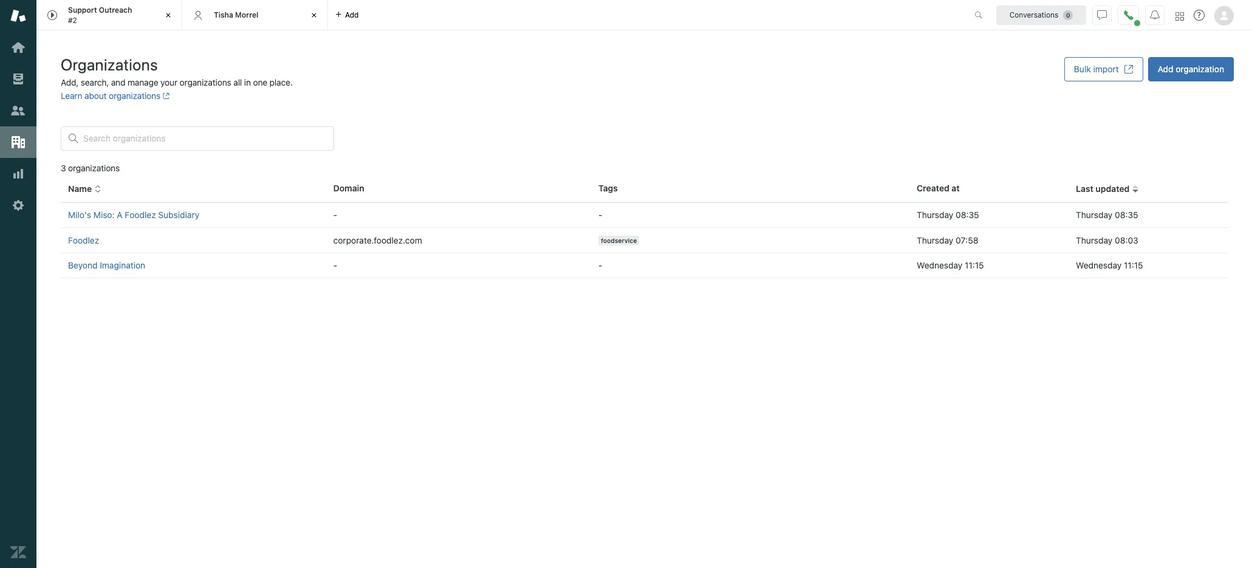 Task type: locate. For each thing, give the bounding box(es) containing it.
zendesk products image
[[1176, 12, 1185, 20]]

#2
[[68, 15, 77, 25]]

corporate.foodlez.com
[[333, 235, 422, 245]]

milo's miso: a foodlez subsidiary
[[68, 210, 199, 220]]

1 horizontal spatial thursday 08:35
[[1076, 210, 1139, 220]]

1 wednesday from the left
[[917, 260, 963, 271]]

wednesday
[[917, 260, 963, 271], [1076, 260, 1122, 271]]

-
[[333, 210, 337, 220], [599, 210, 603, 220], [333, 260, 337, 271], [599, 260, 603, 271]]

tisha
[[214, 10, 233, 19]]

a
[[117, 210, 123, 220]]

get help image
[[1194, 10, 1205, 21]]

2 vertical spatial organizations
[[68, 163, 120, 173]]

manage
[[128, 77, 158, 88]]

1 horizontal spatial wednesday 11:15
[[1076, 260, 1144, 271]]

customers image
[[10, 103, 26, 119]]

add organization
[[1158, 64, 1225, 74]]

organizations
[[180, 77, 231, 88], [109, 91, 160, 101], [68, 163, 120, 173]]

wednesday down thursday 08:03
[[1076, 260, 1122, 271]]

import
[[1094, 64, 1119, 74]]

outreach
[[99, 6, 132, 15]]

foodlez up beyond
[[68, 235, 99, 245]]

zendesk image
[[10, 545, 26, 560]]

foodlez link
[[68, 235, 99, 245]]

wednesday 11:15
[[917, 260, 984, 271], [1076, 260, 1144, 271]]

1 horizontal spatial wednesday
[[1076, 260, 1122, 271]]

11:15 down 08:03
[[1124, 260, 1144, 271]]

zendesk support image
[[10, 8, 26, 24]]

foodservice
[[601, 237, 637, 245]]

- down corporate.foodlez.com
[[333, 260, 337, 271]]

organizations left all
[[180, 77, 231, 88]]

0 horizontal spatial 11:15
[[965, 260, 984, 271]]

3 organizations
[[61, 163, 120, 173]]

organizations up the name button
[[68, 163, 120, 173]]

main element
[[0, 0, 36, 568]]

organizations down manage
[[109, 91, 160, 101]]

08:35
[[956, 210, 980, 220], [1115, 210, 1139, 220]]

1 horizontal spatial 08:35
[[1115, 210, 1139, 220]]

11:15 down 07:58
[[965, 260, 984, 271]]

1 vertical spatial foodlez
[[68, 235, 99, 245]]

tabs tab list
[[36, 0, 962, 30]]

last
[[1076, 184, 1094, 194]]

thursday 07:58
[[917, 235, 979, 245]]

name button
[[68, 184, 102, 195]]

one
[[253, 77, 267, 88]]

wednesday 11:15 down thursday 08:03
[[1076, 260, 1144, 271]]

11:15
[[965, 260, 984, 271], [1124, 260, 1144, 271]]

0 horizontal spatial thursday 08:35
[[917, 210, 980, 220]]

wednesday 11:15 down thursday 07:58
[[917, 260, 984, 271]]

- down foodservice
[[599, 260, 603, 271]]

- down domain
[[333, 210, 337, 220]]

last updated button
[[1076, 184, 1140, 195]]

thursday 08:35 up thursday 08:03
[[1076, 210, 1139, 220]]

all
[[234, 77, 242, 88]]

2 11:15 from the left
[[1124, 260, 1144, 271]]

wednesday down thursday 07:58
[[917, 260, 963, 271]]

thursday 08:35 up thursday 07:58
[[917, 210, 980, 220]]

admin image
[[10, 198, 26, 213]]

0 horizontal spatial foodlez
[[68, 235, 99, 245]]

last updated
[[1076, 184, 1130, 194]]

search,
[[81, 77, 109, 88]]

08:35 up 07:58
[[956, 210, 980, 220]]

miso:
[[94, 210, 115, 220]]

foodlez
[[125, 210, 156, 220], [68, 235, 99, 245]]

Search organizations field
[[83, 133, 326, 144]]

07:58
[[956, 235, 979, 245]]

0 horizontal spatial wednesday
[[917, 260, 963, 271]]

reporting image
[[10, 166, 26, 182]]

learn about organizations link
[[61, 91, 170, 101]]

conversations
[[1010, 10, 1059, 19]]

tisha morrel
[[214, 10, 259, 19]]

thursday left 08:03
[[1076, 235, 1113, 245]]

0 vertical spatial foodlez
[[125, 210, 156, 220]]

1 horizontal spatial 11:15
[[1124, 260, 1144, 271]]

thursday
[[917, 210, 954, 220], [1076, 210, 1113, 220], [917, 235, 954, 245], [1076, 235, 1113, 245]]

add
[[1158, 64, 1174, 74]]

beyond imagination link
[[68, 260, 145, 271]]

0 horizontal spatial 08:35
[[956, 210, 980, 220]]

name
[[68, 184, 92, 194]]

organizations
[[61, 55, 158, 74]]

learn about organizations
[[61, 91, 160, 101]]

thursday 08:35
[[917, 210, 980, 220], [1076, 210, 1139, 220]]

0 horizontal spatial wednesday 11:15
[[917, 260, 984, 271]]

tab
[[36, 0, 182, 30]]

foodlez right a
[[125, 210, 156, 220]]

thursday 08:03
[[1076, 235, 1139, 245]]

08:35 up 08:03
[[1115, 210, 1139, 220]]

bulk import
[[1074, 64, 1119, 74]]

tisha morrel tab
[[182, 0, 328, 30]]

1 08:35 from the left
[[956, 210, 980, 220]]

0 vertical spatial organizations
[[180, 77, 231, 88]]

1 vertical spatial organizations
[[109, 91, 160, 101]]

organizations inside organizations add, search, and manage your organizations all in one place.
[[180, 77, 231, 88]]

about
[[85, 91, 107, 101]]



Task type: vqa. For each thing, say whether or not it's contained in the screenshot.
Zendesk Support Image
yes



Task type: describe. For each thing, give the bounding box(es) containing it.
place.
[[270, 77, 293, 88]]

tags
[[599, 183, 618, 193]]

at
[[952, 183, 960, 193]]

morrel
[[235, 10, 259, 19]]

bulk import button
[[1065, 57, 1144, 81]]

organizations image
[[10, 134, 26, 150]]

2 wednesday from the left
[[1076, 260, 1122, 271]]

learn
[[61, 91, 82, 101]]

views image
[[10, 71, 26, 87]]

your
[[161, 77, 178, 88]]

created
[[917, 183, 950, 193]]

1 horizontal spatial foodlez
[[125, 210, 156, 220]]

3
[[61, 163, 66, 173]]

add organization button
[[1149, 57, 1234, 81]]

subsidiary
[[158, 210, 199, 220]]

- down tags
[[599, 210, 603, 220]]

bulk
[[1074, 64, 1091, 74]]

thursday down the last updated at top
[[1076, 210, 1113, 220]]

organizations add, search, and manage your organizations all in one place.
[[61, 55, 293, 88]]

thursday down created
[[917, 210, 954, 220]]

imagination
[[100, 260, 145, 271]]

get started image
[[10, 40, 26, 55]]

beyond imagination
[[68, 260, 145, 271]]

button displays agent's chat status as invisible. image
[[1098, 10, 1107, 20]]

domain
[[333, 183, 364, 193]]

milo's
[[68, 210, 91, 220]]

beyond
[[68, 260, 98, 271]]

add,
[[61, 77, 79, 88]]

in
[[244, 77, 251, 88]]

2 wednesday 11:15 from the left
[[1076, 260, 1144, 271]]

1 wednesday 11:15 from the left
[[917, 260, 984, 271]]

08:03
[[1115, 235, 1139, 245]]

close image
[[308, 9, 320, 21]]

and
[[111, 77, 125, 88]]

1 thursday 08:35 from the left
[[917, 210, 980, 220]]

organization
[[1176, 64, 1225, 74]]

add button
[[328, 0, 366, 30]]

tab containing support outreach
[[36, 0, 182, 30]]

add
[[345, 10, 359, 19]]

(opens in a new tab) image
[[160, 93, 170, 100]]

created at
[[917, 183, 960, 193]]

notifications image
[[1151, 10, 1160, 20]]

conversations button
[[997, 5, 1087, 25]]

thursday left 07:58
[[917, 235, 954, 245]]

2 08:35 from the left
[[1115, 210, 1139, 220]]

support outreach #2
[[68, 6, 132, 25]]

1 11:15 from the left
[[965, 260, 984, 271]]

milo's miso: a foodlez subsidiary link
[[68, 210, 199, 220]]

support
[[68, 6, 97, 15]]

close image
[[162, 9, 174, 21]]

2 thursday 08:35 from the left
[[1076, 210, 1139, 220]]

updated
[[1096, 184, 1130, 194]]



